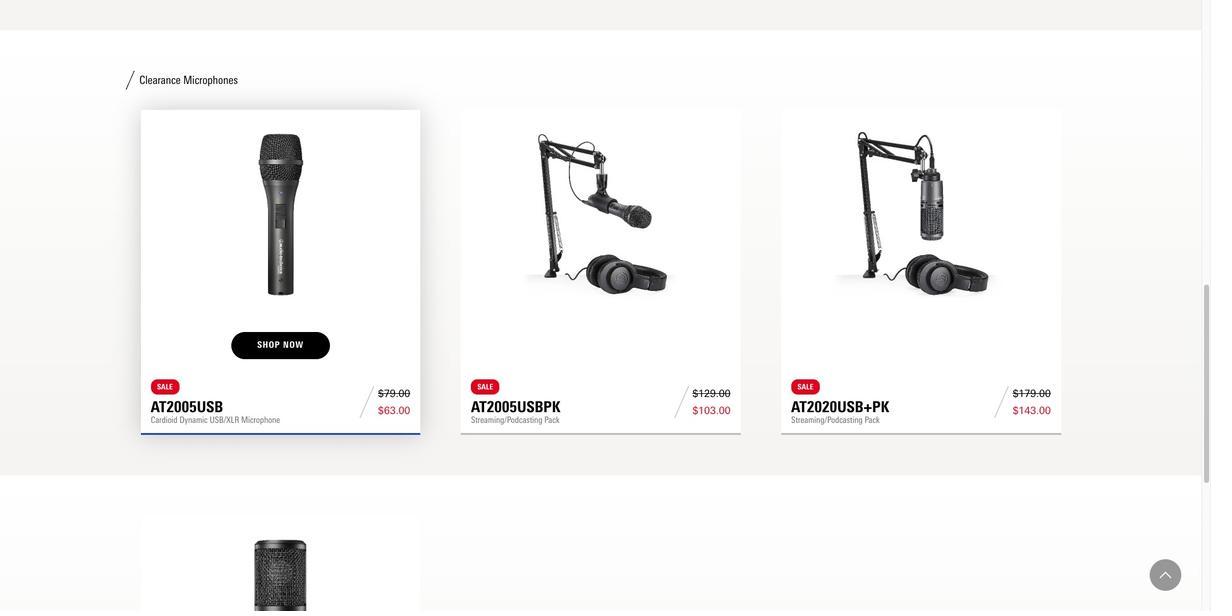 Task type: vqa. For each thing, say whether or not it's contained in the screenshot.
$179.00 $143.00
yes



Task type: describe. For each thing, give the bounding box(es) containing it.
at2005usbpk
[[471, 398, 561, 417]]

now
[[283, 340, 304, 351]]

arrow up image
[[1160, 570, 1171, 582]]

sale at2020usb+pk streaming/podcasting pack
[[791, 383, 889, 426]]

$129.00 $103.00
[[693, 388, 731, 417]]

sale for at2005usb
[[157, 383, 173, 392]]

$129.00
[[693, 388, 731, 400]]

divider line image for at2020usb+pk
[[991, 387, 1013, 419]]

pack for at2020usb+pk
[[865, 415, 880, 426]]

$179.00 $143.00
[[1013, 388, 1051, 417]]

dynamic
[[180, 415, 208, 426]]

$79.00
[[378, 388, 410, 400]]

at2005usb
[[151, 398, 223, 417]]

sale at2005usb cardioid dynamic usb/xlr microphone
[[151, 383, 280, 426]]

shop now link
[[231, 333, 330, 360]]

pack for at2005usbpk
[[544, 415, 560, 426]]

shop now
[[257, 340, 304, 351]]

sale at2005usbpk streaming/podcasting pack
[[471, 383, 561, 426]]

$103.00
[[693, 405, 731, 417]]

$63.00
[[378, 405, 410, 417]]

sale for at2020usb+pk
[[798, 383, 814, 392]]

clearance microphones
[[139, 74, 238, 88]]

cardioid
[[151, 415, 178, 426]]

usb/xlr
[[210, 415, 239, 426]]



Task type: locate. For each thing, give the bounding box(es) containing it.
1 horizontal spatial streaming/podcasting
[[791, 415, 863, 426]]

streaming/podcasting
[[471, 415, 542, 426], [791, 415, 863, 426]]

2 horizontal spatial sale
[[798, 383, 814, 392]]

0 horizontal spatial sale
[[157, 383, 173, 392]]

microphone
[[241, 415, 280, 426]]

sale inside sale at2020usb+pk streaming/podcasting pack
[[798, 383, 814, 392]]

3 sale from the left
[[798, 383, 814, 392]]

divider line image
[[356, 387, 378, 419], [670, 387, 693, 419], [991, 387, 1013, 419]]

at2020usb+pk image
[[791, 120, 1051, 310]]

sale for at2005usbpk
[[477, 383, 493, 392]]

1 sale from the left
[[157, 383, 173, 392]]

1 horizontal spatial pack
[[865, 415, 880, 426]]

1 pack from the left
[[544, 415, 560, 426]]

0 horizontal spatial divider line image
[[356, 387, 378, 419]]

2 pack from the left
[[865, 415, 880, 426]]

1 streaming/podcasting from the left
[[471, 415, 542, 426]]

atr2500x usb image
[[151, 527, 410, 612]]

pack inside the sale at2005usbpk streaming/podcasting pack
[[544, 415, 560, 426]]

0 horizontal spatial streaming/podcasting
[[471, 415, 542, 426]]

streaming/podcasting inside the sale at2005usbpk streaming/podcasting pack
[[471, 415, 542, 426]]

3 divider line image from the left
[[991, 387, 1013, 419]]

streaming/podcasting inside sale at2020usb+pk streaming/podcasting pack
[[791, 415, 863, 426]]

at2005usb image
[[151, 120, 410, 310]]

sale up "at2005usb"
[[157, 383, 173, 392]]

sale up at2005usbpk
[[477, 383, 493, 392]]

sale up the at2020usb+pk on the bottom right of the page
[[798, 383, 814, 392]]

$143.00
[[1013, 405, 1051, 417]]

2 divider line image from the left
[[670, 387, 693, 419]]

pack
[[544, 415, 560, 426], [865, 415, 880, 426]]

2 streaming/podcasting from the left
[[791, 415, 863, 426]]

0 horizontal spatial pack
[[544, 415, 560, 426]]

shop
[[257, 340, 280, 351]]

2 horizontal spatial divider line image
[[991, 387, 1013, 419]]

pack inside sale at2020usb+pk streaming/podcasting pack
[[865, 415, 880, 426]]

2 sale from the left
[[477, 383, 493, 392]]

microphones
[[183, 74, 238, 88]]

divider line image for at2005usb
[[356, 387, 378, 419]]

1 horizontal spatial sale
[[477, 383, 493, 392]]

$179.00
[[1013, 388, 1051, 400]]

at2005usbpk image
[[471, 120, 731, 310]]

sale
[[157, 383, 173, 392], [477, 383, 493, 392], [798, 383, 814, 392]]

clearance
[[139, 74, 181, 88]]

streaming/podcasting for at2020usb+pk
[[791, 415, 863, 426]]

at2020usb+pk
[[791, 398, 889, 417]]

sale inside sale at2005usb cardioid dynamic usb/xlr microphone
[[157, 383, 173, 392]]

1 divider line image from the left
[[356, 387, 378, 419]]

$79.00 $63.00
[[378, 388, 410, 417]]

divider line image for at2005usbpk
[[670, 387, 693, 419]]

1 horizontal spatial divider line image
[[670, 387, 693, 419]]

streaming/podcasting for at2005usbpk
[[471, 415, 542, 426]]

sale inside the sale at2005usbpk streaming/podcasting pack
[[477, 383, 493, 392]]



